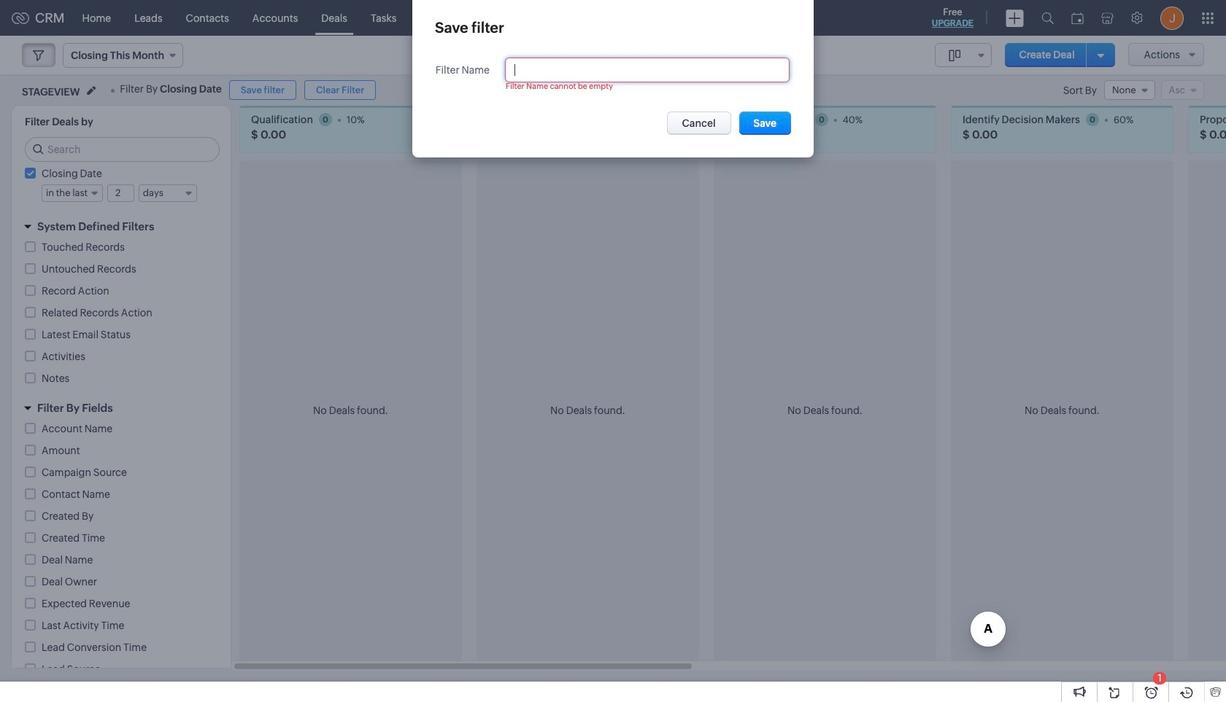 Task type: locate. For each thing, give the bounding box(es) containing it.
profile element
[[1152, 0, 1193, 35]]

create menu element
[[997, 0, 1033, 35]]

None text field
[[506, 58, 789, 82], [108, 185, 134, 201], [506, 58, 789, 82], [108, 185, 134, 201]]



Task type: describe. For each thing, give the bounding box(es) containing it.
profile image
[[1161, 6, 1184, 30]]

calendar image
[[1072, 12, 1084, 24]]

search element
[[1033, 0, 1063, 36]]

create menu image
[[1006, 9, 1024, 27]]

logo image
[[12, 12, 29, 24]]

search image
[[1042, 12, 1054, 24]]

Search text field
[[26, 138, 219, 161]]



Task type: vqa. For each thing, say whether or not it's contained in the screenshot.
Create Menu element
yes



